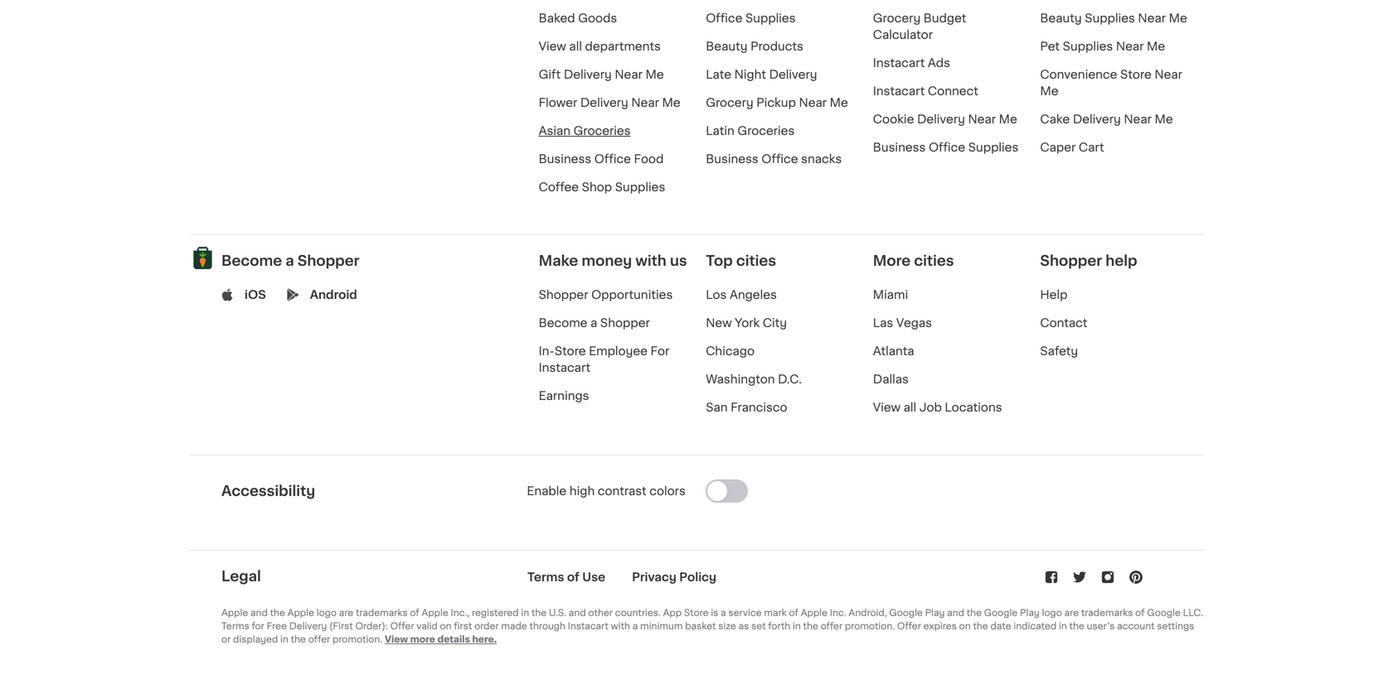 Task type: vqa. For each thing, say whether or not it's contained in the screenshot.
instacart ads LINK
yes



Task type: locate. For each thing, give the bounding box(es) containing it.
1 horizontal spatial become
[[539, 317, 588, 329]]

groceries for delivery
[[574, 125, 631, 137]]

3 google from the left
[[1147, 609, 1181, 618]]

york
[[735, 317, 760, 329]]

help
[[1106, 254, 1137, 268]]

view more details here.
[[385, 635, 497, 645]]

play up indicated
[[1020, 609, 1040, 618]]

0 vertical spatial with
[[635, 254, 667, 268]]

supplies for office
[[745, 12, 796, 24]]

shopper up android
[[297, 254, 359, 268]]

promotion.
[[845, 622, 895, 631], [333, 635, 382, 645]]

are down twitter icon in the right bottom of the page
[[1064, 609, 1079, 618]]

shopper
[[297, 254, 359, 268], [1040, 254, 1102, 268], [539, 289, 588, 301], [600, 317, 650, 329]]

become a shopper down shopper opportunities
[[539, 317, 650, 329]]

2 trademarks from the left
[[1081, 609, 1133, 618]]

caper cart link
[[1040, 142, 1104, 153]]

in right indicated
[[1059, 622, 1067, 631]]

1 horizontal spatial all
[[904, 402, 916, 414]]

0 horizontal spatial grocery
[[706, 97, 753, 108]]

trademarks up user's
[[1081, 609, 1133, 618]]

delivery inside apple and the apple logo are trademarks of apple inc., registered in the u.s. and other countries. app store is a service mark of apple inc. android, google play and the google play logo are trademarks of google llc. terms for free delivery (first order): offer valid on first order made through instacart with a minimum basket size as set forth in the offer promotion. offer expires on the date indicated in the user's account settings or displayed in the offer promotion.
[[289, 622, 327, 631]]

supplies down cookie delivery near me link
[[968, 142, 1019, 153]]

offer up "more"
[[390, 622, 414, 631]]

store down become a shopper link at the top of page
[[555, 346, 586, 357]]

view left "more"
[[385, 635, 408, 645]]

las vegas
[[873, 317, 932, 329]]

dallas link
[[873, 374, 909, 385]]

0 horizontal spatial are
[[339, 609, 353, 618]]

order):
[[355, 622, 388, 631]]

play up expires
[[925, 609, 945, 618]]

3 apple from the left
[[422, 609, 448, 618]]

late
[[706, 69, 731, 80]]

legal
[[221, 570, 261, 584]]

products
[[751, 40, 803, 52]]

cities up angeles
[[736, 254, 776, 268]]

offer left expires
[[897, 622, 921, 631]]

1 vertical spatial beauty
[[706, 40, 748, 52]]

0 horizontal spatial view
[[385, 635, 408, 645]]

shopper help
[[1040, 254, 1137, 268]]

0 vertical spatial view
[[539, 40, 566, 52]]

1 vertical spatial grocery
[[706, 97, 753, 108]]

logo up (first
[[317, 609, 337, 618]]

instacart down the calculator
[[873, 57, 925, 69]]

2 horizontal spatial google
[[1147, 609, 1181, 618]]

1 vertical spatial offer
[[308, 635, 330, 645]]

business down latin at the right of page
[[706, 153, 759, 165]]

near down pet supplies near me link
[[1155, 69, 1182, 80]]

0 horizontal spatial play
[[925, 609, 945, 618]]

supplies up convenience
[[1063, 40, 1113, 52]]

0 horizontal spatial all
[[569, 40, 582, 52]]

of right mark
[[789, 609, 798, 618]]

instacart down the in- at the bottom of the page
[[539, 362, 591, 374]]

delivery for cake delivery near me
[[1073, 113, 1121, 125]]

earnings link
[[539, 390, 589, 402]]

of left 'use' at bottom
[[567, 572, 580, 584]]

shopper up employee
[[600, 317, 650, 329]]

1 horizontal spatial play
[[1020, 609, 1040, 618]]

me for grocery pickup near me
[[830, 97, 848, 108]]

instacart ads link
[[873, 57, 950, 69]]

1 horizontal spatial store
[[684, 609, 709, 618]]

1 are from the left
[[339, 609, 353, 618]]

and right u.s.
[[569, 609, 586, 618]]

beauty for beauty supplies near me
[[1040, 12, 1082, 24]]

convenience store near me
[[1040, 69, 1182, 97]]

me for pet supplies near me
[[1147, 40, 1165, 52]]

0 horizontal spatial become
[[221, 254, 282, 268]]

instacart inside apple and the apple logo are trademarks of apple inc., registered in the u.s. and other countries. app store is a service mark of apple inc. android, google play and the google play logo are trademarks of google llc. terms for free delivery (first order): offer valid on first order made through instacart with a minimum basket size as set forth in the offer promotion. offer expires on the date indicated in the user's account settings or displayed in the offer promotion.
[[568, 622, 609, 631]]

date
[[991, 622, 1011, 631]]

shopper opportunities link
[[539, 289, 673, 301]]

me for beauty supplies near me
[[1169, 12, 1187, 24]]

1 horizontal spatial offer
[[821, 622, 843, 631]]

a
[[285, 254, 294, 268], [590, 317, 597, 329], [721, 609, 726, 618], [633, 622, 638, 631]]

account
[[1117, 622, 1155, 631]]

offer down inc.
[[821, 622, 843, 631]]

0 horizontal spatial groceries
[[574, 125, 631, 137]]

cookie
[[873, 113, 914, 125]]

0 horizontal spatial terms
[[221, 622, 249, 631]]

terms up u.s.
[[527, 572, 564, 584]]

0 horizontal spatial cities
[[736, 254, 776, 268]]

0 horizontal spatial on
[[440, 622, 452, 631]]

store inside the in-store employee for instacart
[[555, 346, 586, 357]]

logo up indicated
[[1042, 609, 1062, 618]]

office down cookie delivery near me link
[[929, 142, 965, 153]]

1 horizontal spatial google
[[984, 609, 1018, 618]]

goods
[[578, 12, 617, 24]]

all down baked goods link
[[569, 40, 582, 52]]

1 groceries from the left
[[574, 125, 631, 137]]

1 vertical spatial view
[[873, 402, 901, 414]]

opportunities
[[591, 289, 673, 301]]

2 horizontal spatial view
[[873, 402, 901, 414]]

is
[[711, 609, 718, 618]]

1 horizontal spatial promotion.
[[845, 622, 895, 631]]

2 vertical spatial store
[[684, 609, 709, 618]]

2 groceries from the left
[[738, 125, 795, 137]]

delivery up the business office supplies in the right of the page
[[917, 113, 965, 125]]

los
[[706, 289, 727, 301]]

los angeles link
[[706, 289, 777, 301]]

store inside convenience store near me
[[1120, 69, 1152, 80]]

0 horizontal spatial google
[[889, 609, 923, 618]]

1 horizontal spatial beauty
[[1040, 12, 1082, 24]]

2 logo from the left
[[1042, 609, 1062, 618]]

terms inside apple and the apple logo are trademarks of apple inc., registered in the u.s. and other countries. app store is a service mark of apple inc. android, google play and the google play logo are trademarks of google llc. terms for free delivery (first order): offer valid on first order made through instacart with a minimum basket size as set forth in the offer promotion. offer expires on the date indicated in the user's account settings or displayed in the offer promotion.
[[221, 622, 249, 631]]

1 horizontal spatial groceries
[[738, 125, 795, 137]]

promotion. down "order):"
[[333, 635, 382, 645]]

shopper opportunities
[[539, 289, 673, 301]]

cities right more
[[914, 254, 954, 268]]

shopper up help
[[1040, 254, 1102, 268]]

office up beauty products link
[[706, 12, 743, 24]]

store down pet supplies near me link
[[1120, 69, 1152, 80]]

colors
[[650, 486, 686, 497]]

of up valid
[[410, 609, 419, 618]]

are up (first
[[339, 609, 353, 618]]

with
[[635, 254, 667, 268], [611, 622, 630, 631]]

ios
[[245, 289, 266, 301]]

1 horizontal spatial and
[[569, 609, 586, 618]]

1 vertical spatial become
[[539, 317, 588, 329]]

0 horizontal spatial become a shopper
[[221, 254, 359, 268]]

a right is
[[721, 609, 726, 618]]

google right android,
[[889, 609, 923, 618]]

trademarks
[[356, 609, 408, 618], [1081, 609, 1133, 618]]

become a shopper up android play store logo
[[221, 254, 359, 268]]

beauty up late
[[706, 40, 748, 52]]

terms of use
[[527, 572, 605, 584]]

near for cake delivery near me
[[1124, 113, 1152, 125]]

0 vertical spatial store
[[1120, 69, 1152, 80]]

1 horizontal spatial cities
[[914, 254, 954, 268]]

1 horizontal spatial grocery
[[873, 12, 921, 24]]

0 vertical spatial promotion.
[[845, 622, 895, 631]]

2 horizontal spatial store
[[1120, 69, 1152, 80]]

2 on from the left
[[959, 622, 971, 631]]

terms up or
[[221, 622, 249, 631]]

business office food
[[539, 153, 664, 165]]

groceries up the business office snacks link
[[738, 125, 795, 137]]

near down gift delivery near me
[[631, 97, 659, 108]]

me for cake delivery near me
[[1155, 113, 1173, 125]]

chicago link
[[706, 346, 755, 357]]

offer
[[390, 622, 414, 631], [897, 622, 921, 631]]

near right pickup
[[799, 97, 827, 108]]

near down departments on the left top of the page
[[615, 69, 643, 80]]

convenience
[[1040, 69, 1117, 80]]

view up gift
[[539, 40, 566, 52]]

dallas
[[873, 374, 909, 385]]

and up expires
[[947, 609, 964, 618]]

grocery budget calculator link
[[873, 12, 966, 40]]

instacart
[[873, 57, 925, 69], [873, 85, 925, 97], [539, 362, 591, 374], [568, 622, 609, 631]]

view
[[539, 40, 566, 52], [873, 402, 901, 414], [385, 635, 408, 645]]

near down beauty supplies near me at the right top
[[1116, 40, 1144, 52]]

0 vertical spatial all
[[569, 40, 582, 52]]

cake delivery near me
[[1040, 113, 1173, 125]]

1 vertical spatial terms
[[221, 622, 249, 631]]

0 horizontal spatial offer
[[308, 635, 330, 645]]

me for gift delivery near me
[[646, 69, 664, 80]]

san francisco link
[[706, 402, 787, 414]]

top cities
[[706, 254, 776, 268]]

1 vertical spatial all
[[904, 402, 916, 414]]

with left the us
[[635, 254, 667, 268]]

1 vertical spatial with
[[611, 622, 630, 631]]

google
[[889, 609, 923, 618], [984, 609, 1018, 618], [1147, 609, 1181, 618]]

view more details here. link
[[385, 635, 497, 645]]

delivery down view all departments link
[[564, 69, 612, 80]]

near up pet supplies near me link
[[1138, 12, 1166, 24]]

0 horizontal spatial with
[[611, 622, 630, 631]]

with down countries.
[[611, 622, 630, 631]]

1 horizontal spatial on
[[959, 622, 971, 631]]

1 vertical spatial store
[[555, 346, 586, 357]]

2 vertical spatial view
[[385, 635, 408, 645]]

all left job
[[904, 402, 916, 414]]

1 google from the left
[[889, 609, 923, 618]]

android
[[310, 289, 357, 301]]

groceries for pickup
[[738, 125, 795, 137]]

asian
[[539, 125, 571, 137]]

near for gift delivery near me
[[615, 69, 643, 80]]

grocery up the calculator
[[873, 12, 921, 24]]

0 horizontal spatial store
[[555, 346, 586, 357]]

0 horizontal spatial offer
[[390, 622, 414, 631]]

1 horizontal spatial offer
[[897, 622, 921, 631]]

1 trademarks from the left
[[356, 609, 408, 618]]

offer down (first
[[308, 635, 330, 645]]

grocery
[[873, 12, 921, 24], [706, 97, 753, 108]]

office down 'latin groceries'
[[762, 153, 798, 165]]

terms of use link
[[527, 572, 605, 584]]

near down convenience store near me on the right top of page
[[1124, 113, 1152, 125]]

1 horizontal spatial become a shopper
[[539, 317, 650, 329]]

settings
[[1157, 622, 1194, 631]]

cookie delivery near me
[[873, 113, 1017, 125]]

google up date
[[984, 609, 1018, 618]]

more
[[410, 635, 435, 645]]

grocery up latin at the right of page
[[706, 97, 753, 108]]

2 offer from the left
[[897, 622, 921, 631]]

pet
[[1040, 40, 1060, 52]]

me inside convenience store near me
[[1040, 85, 1059, 97]]

2 are from the left
[[1064, 609, 1079, 618]]

store up basket
[[684, 609, 709, 618]]

0 horizontal spatial logo
[[317, 609, 337, 618]]

all for departments
[[569, 40, 582, 52]]

instacart down other
[[568, 622, 609, 631]]

business up coffee
[[539, 153, 591, 165]]

contact link
[[1040, 317, 1088, 329]]

of up account on the right bottom of the page
[[1135, 609, 1145, 618]]

view all job locations
[[873, 402, 1002, 414]]

google up settings
[[1147, 609, 1181, 618]]

1 horizontal spatial business
[[706, 153, 759, 165]]

are
[[339, 609, 353, 618], [1064, 609, 1079, 618]]

delivery right free
[[289, 622, 327, 631]]

offer
[[821, 622, 843, 631], [308, 635, 330, 645]]

beauty products link
[[706, 40, 803, 52]]

baked goods
[[539, 12, 617, 24]]

view down dallas link
[[873, 402, 901, 414]]

promotion. down android,
[[845, 622, 895, 631]]

android,
[[849, 609, 887, 618]]

apple
[[221, 609, 248, 618], [287, 609, 314, 618], [422, 609, 448, 618], [801, 609, 828, 618]]

0 horizontal spatial trademarks
[[356, 609, 408, 618]]

size
[[718, 622, 736, 631]]

2 play from the left
[[1020, 609, 1040, 618]]

1 horizontal spatial terms
[[527, 572, 564, 584]]

trademarks up "order):"
[[356, 609, 408, 618]]

on up the view more details here. link
[[440, 622, 452, 631]]

supplies for pet
[[1063, 40, 1113, 52]]

all for job
[[904, 402, 916, 414]]

for
[[651, 346, 669, 357]]

1 logo from the left
[[317, 609, 337, 618]]

mark
[[764, 609, 787, 618]]

become up the in- at the bottom of the page
[[539, 317, 588, 329]]

0 horizontal spatial business
[[539, 153, 591, 165]]

make money with us
[[539, 254, 687, 268]]

1 cities from the left
[[736, 254, 776, 268]]

on
[[440, 622, 452, 631], [959, 622, 971, 631]]

view for view more details here.
[[385, 635, 408, 645]]

1 horizontal spatial view
[[539, 40, 566, 52]]

and up for
[[250, 609, 268, 618]]

2 cities from the left
[[914, 254, 954, 268]]

delivery down gift delivery near me
[[580, 97, 628, 108]]

business down cookie
[[873, 142, 926, 153]]

become up ios link
[[221, 254, 282, 268]]

delivery up cart
[[1073, 113, 1121, 125]]

instacart connect
[[873, 85, 978, 97]]

0 vertical spatial become a shopper
[[221, 254, 359, 268]]

near for beauty supplies near me
[[1138, 12, 1166, 24]]

near down connect
[[968, 113, 996, 125]]

0 horizontal spatial beauty
[[706, 40, 748, 52]]

1 offer from the left
[[390, 622, 414, 631]]

pinterest image
[[1128, 570, 1145, 586]]

0 vertical spatial become
[[221, 254, 282, 268]]

1 vertical spatial become a shopper
[[539, 317, 650, 329]]

los angeles
[[706, 289, 777, 301]]

supplies up pet supplies near me link
[[1085, 12, 1135, 24]]

business for business office snacks
[[706, 153, 759, 165]]

supplies up products at right
[[745, 12, 796, 24]]

use
[[582, 572, 605, 584]]

beauty
[[1040, 12, 1082, 24], [706, 40, 748, 52]]

2 horizontal spatial business
[[873, 142, 926, 153]]

business office snacks
[[706, 153, 842, 165]]

1 horizontal spatial are
[[1064, 609, 1079, 618]]

beauty up pet
[[1040, 12, 1082, 24]]

a up android play store logo
[[285, 254, 294, 268]]

store for in-
[[555, 346, 586, 357]]

1 horizontal spatial logo
[[1042, 609, 1062, 618]]

instagram image
[[1100, 570, 1116, 586]]

1 on from the left
[[440, 622, 452, 631]]

office up the coffee shop supplies link
[[594, 153, 631, 165]]

on right expires
[[959, 622, 971, 631]]

android link
[[310, 287, 357, 303]]

in right forth
[[793, 622, 801, 631]]

0 horizontal spatial and
[[250, 609, 268, 618]]

delivery
[[564, 69, 612, 80], [769, 69, 817, 80], [580, 97, 628, 108], [917, 113, 965, 125], [1073, 113, 1121, 125], [289, 622, 327, 631]]

groceries up business office food at the top left of the page
[[574, 125, 631, 137]]

near
[[1138, 12, 1166, 24], [1116, 40, 1144, 52], [615, 69, 643, 80], [1155, 69, 1182, 80], [631, 97, 659, 108], [799, 97, 827, 108], [968, 113, 996, 125], [1124, 113, 1152, 125]]

grocery inside grocery budget calculator
[[873, 12, 921, 24]]

0 vertical spatial beauty
[[1040, 12, 1082, 24]]

near inside convenience store near me
[[1155, 69, 1182, 80]]

ios link
[[245, 287, 266, 303]]

1 horizontal spatial trademarks
[[1081, 609, 1133, 618]]

0 vertical spatial grocery
[[873, 12, 921, 24]]

1 vertical spatial promotion.
[[333, 635, 382, 645]]

2 horizontal spatial and
[[947, 609, 964, 618]]

asian groceries
[[539, 125, 631, 137]]



Task type: describe. For each thing, give the bounding box(es) containing it.
ads
[[928, 57, 950, 69]]

become a shopper link
[[539, 317, 650, 329]]

flower delivery near me link
[[539, 97, 681, 108]]

beauty supplies near me
[[1040, 12, 1187, 24]]

las vegas link
[[873, 317, 932, 329]]

app
[[663, 609, 682, 618]]

(first
[[329, 622, 353, 631]]

2 google from the left
[[984, 609, 1018, 618]]

food
[[634, 153, 664, 165]]

new york city
[[706, 317, 787, 329]]

in up made
[[521, 609, 529, 618]]

a down shopper opportunities
[[590, 317, 597, 329]]

policy
[[679, 572, 717, 584]]

make
[[539, 254, 578, 268]]

office supplies link
[[706, 12, 796, 24]]

1 apple from the left
[[221, 609, 248, 618]]

with inside apple and the apple logo are trademarks of apple inc., registered in the u.s. and other countries. app store is a service mark of apple inc. android, google play and the google play logo are trademarks of google llc. terms for free delivery (first order): offer valid on first order made through instacart with a minimum basket size as set forth in the offer promotion. offer expires on the date indicated in the user's account settings or displayed in the offer promotion.
[[611, 622, 630, 631]]

san francisco
[[706, 402, 787, 414]]

instacart up cookie
[[873, 85, 925, 97]]

more
[[873, 254, 911, 268]]

washington d.c.
[[706, 374, 802, 385]]

registered
[[472, 609, 519, 618]]

0 vertical spatial terms
[[527, 572, 564, 584]]

calculator
[[873, 29, 933, 40]]

earnings
[[539, 390, 589, 402]]

accessibility
[[221, 485, 315, 499]]

4 apple from the left
[[801, 609, 828, 618]]

beauty for beauty products
[[706, 40, 748, 52]]

delivery for gift delivery near me
[[564, 69, 612, 80]]

near for pet supplies near me
[[1116, 40, 1144, 52]]

las
[[873, 317, 893, 329]]

san
[[706, 402, 728, 414]]

pickup
[[756, 97, 796, 108]]

view all departments
[[539, 40, 661, 52]]

in down free
[[280, 635, 288, 645]]

angeles
[[730, 289, 777, 301]]

view for view all job locations
[[873, 402, 901, 414]]

miami link
[[873, 289, 908, 301]]

cookie delivery near me link
[[873, 113, 1017, 125]]

apple and the apple logo are trademarks of apple inc., registered in the u.s. and other countries. app store is a service mark of apple inc. android, google play and the google play logo are trademarks of google llc. terms for free delivery (first order): offer valid on first order made through instacart with a minimum basket size as set forth in the offer promotion. offer expires on the date indicated in the user's account settings or displayed in the offer promotion.
[[221, 609, 1203, 645]]

for
[[252, 622, 264, 631]]

privacy policy
[[632, 572, 717, 584]]

instacart inside the in-store employee for instacart
[[539, 362, 591, 374]]

grocery for grocery budget calculator
[[873, 12, 921, 24]]

cake
[[1040, 113, 1070, 125]]

new
[[706, 317, 732, 329]]

1 horizontal spatial with
[[635, 254, 667, 268]]

user's
[[1087, 622, 1115, 631]]

baked goods link
[[539, 12, 617, 24]]

ios app store logo image
[[221, 289, 234, 301]]

near for convenience store near me
[[1155, 69, 1182, 80]]

free
[[267, 622, 287, 631]]

delivery for cookie delivery near me
[[917, 113, 965, 125]]

instacart shopper app logo image
[[189, 244, 216, 272]]

safety link
[[1040, 346, 1078, 357]]

privacy
[[632, 572, 677, 584]]

2 apple from the left
[[287, 609, 314, 618]]

near for flower delivery near me
[[631, 97, 659, 108]]

convenience store near me link
[[1040, 69, 1182, 97]]

near for cookie delivery near me
[[968, 113, 996, 125]]

business for business office food
[[539, 153, 591, 165]]

office for business office supplies
[[929, 142, 965, 153]]

business for business office supplies
[[873, 142, 926, 153]]

gift delivery near me
[[539, 69, 664, 80]]

top
[[706, 254, 733, 268]]

office supplies
[[706, 12, 796, 24]]

supplies down food
[[615, 181, 665, 193]]

atlanta
[[873, 346, 914, 357]]

employee
[[589, 346, 648, 357]]

in-store employee for instacart
[[539, 346, 669, 374]]

grocery budget calculator
[[873, 12, 966, 40]]

minimum
[[640, 622, 683, 631]]

0 horizontal spatial promotion.
[[333, 635, 382, 645]]

order
[[474, 622, 499, 631]]

business office supplies
[[873, 142, 1019, 153]]

snacks
[[801, 153, 842, 165]]

cities for top cities
[[736, 254, 776, 268]]

contrast
[[598, 486, 647, 497]]

me for convenience store near me
[[1040, 85, 1059, 97]]

basket
[[685, 622, 716, 631]]

caper
[[1040, 142, 1076, 153]]

3 and from the left
[[947, 609, 964, 618]]

store inside apple and the apple logo are trademarks of apple inc., registered in the u.s. and other countries. app store is a service mark of apple inc. android, google play and the google play logo are trademarks of google llc. terms for free delivery (first order): offer valid on first order made through instacart with a minimum basket size as set forth in the offer promotion. offer expires on the date indicated in the user's account settings or displayed in the offer promotion.
[[684, 609, 709, 618]]

view all departments link
[[539, 40, 661, 52]]

flower delivery near me
[[539, 97, 681, 108]]

cake delivery near me link
[[1040, 113, 1173, 125]]

android play store logo image
[[287, 289, 299, 301]]

countries.
[[615, 609, 661, 618]]

enable high contrast colors
[[527, 486, 686, 497]]

instacart connect link
[[873, 85, 978, 97]]

through
[[529, 622, 565, 631]]

here.
[[472, 635, 497, 645]]

grocery for grocery pickup near me
[[706, 97, 753, 108]]

indicated
[[1014, 622, 1057, 631]]

job
[[919, 402, 942, 414]]

view for view all departments
[[539, 40, 566, 52]]

0 vertical spatial offer
[[821, 622, 843, 631]]

inc.,
[[451, 609, 470, 618]]

1 play from the left
[[925, 609, 945, 618]]

privacy policy link
[[632, 572, 717, 584]]

me for cookie delivery near me
[[999, 113, 1017, 125]]

business office food link
[[539, 153, 664, 165]]

service
[[728, 609, 762, 618]]

pet supplies near me
[[1040, 40, 1165, 52]]

supplies for beauty
[[1085, 12, 1135, 24]]

night
[[734, 69, 766, 80]]

twitter image
[[1072, 570, 1088, 586]]

shopper down make
[[539, 289, 588, 301]]

delivery for flower delivery near me
[[580, 97, 628, 108]]

other
[[588, 609, 613, 618]]

2 and from the left
[[569, 609, 586, 618]]

shop
[[582, 181, 612, 193]]

gift
[[539, 69, 561, 80]]

store for convenience
[[1120, 69, 1152, 80]]

locations
[[945, 402, 1002, 414]]

grocery pickup near me link
[[706, 97, 848, 108]]

office for business office food
[[594, 153, 631, 165]]

near for grocery pickup near me
[[799, 97, 827, 108]]

coffee shop supplies
[[539, 181, 665, 193]]

city
[[763, 317, 787, 329]]

office for business office snacks
[[762, 153, 798, 165]]

beauty supplies near me link
[[1040, 12, 1187, 24]]

facebook image
[[1043, 570, 1060, 586]]

safety
[[1040, 346, 1078, 357]]

a down countries.
[[633, 622, 638, 631]]

1 and from the left
[[250, 609, 268, 618]]

cities for more cities
[[914, 254, 954, 268]]

atlanta link
[[873, 346, 914, 357]]

delivery up grocery pickup near me link
[[769, 69, 817, 80]]

me for flower delivery near me
[[662, 97, 681, 108]]



